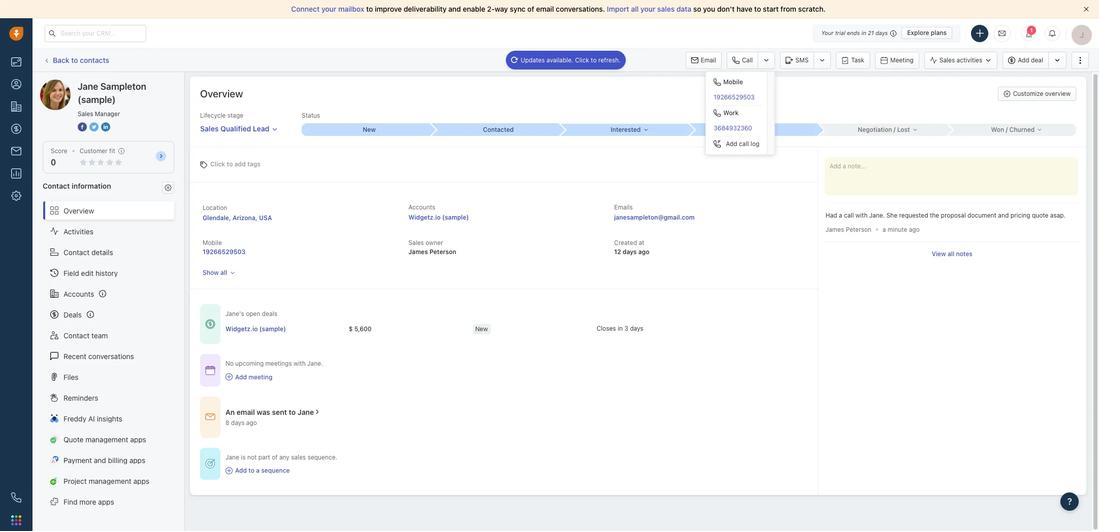 Task type: vqa. For each thing, say whether or not it's contained in the screenshot.


Task type: describe. For each thing, give the bounding box(es) containing it.
widgetz.io inside accounts widgetz.io (sample)
[[408, 214, 441, 222]]

sales for sales activities
[[940, 56, 955, 64]]

mobile 19266529503
[[203, 239, 245, 256]]

more
[[79, 498, 96, 507]]

add deal button
[[1003, 52, 1048, 69]]

interested
[[611, 126, 641, 133]]

(sample) inside widgetz.io (sample) 'link'
[[259, 325, 286, 333]]

container_wx8msf4aqz5i3rn1 image inside add to a sequence link
[[226, 468, 233, 475]]

0 vertical spatial sales
[[657, 5, 675, 13]]

owner
[[426, 239, 443, 247]]

mobile for mobile 19266529503
[[203, 239, 222, 247]]

add for add call log
[[726, 140, 737, 148]]

sales for sales owner james peterson
[[408, 239, 424, 247]]

widgetz.io inside row
[[226, 325, 258, 333]]

customize
[[1013, 90, 1044, 98]]

deliverability
[[404, 5, 447, 13]]

sync
[[510, 5, 526, 13]]

to right mailbox
[[366, 5, 373, 13]]

jane is not part of any sales sequence.
[[226, 454, 337, 462]]

is
[[241, 454, 246, 462]]

sales activities
[[940, 56, 983, 64]]

accounts for accounts
[[63, 290, 94, 298]]

back
[[53, 56, 69, 64]]

asap.
[[1050, 212, 1066, 219]]

1
[[1030, 25, 1033, 31]]

jane sampleton (sample)
[[60, 79, 144, 88]]

new link
[[302, 124, 431, 136]]

interested button
[[560, 124, 689, 136]]

your
[[821, 29, 834, 36]]

updates
[[521, 56, 545, 64]]

no
[[226, 360, 234, 368]]

contact for contact information
[[43, 182, 70, 191]]

won / churned
[[991, 126, 1035, 133]]

1 your from the left
[[322, 5, 336, 13]]

jane right sent
[[298, 408, 314, 417]]

1 vertical spatial container_wx8msf4aqz5i3rn1 image
[[205, 413, 215, 423]]

emails
[[614, 204, 633, 211]]

lead
[[253, 125, 269, 133]]

explore
[[907, 29, 929, 37]]

2 vertical spatial a
[[256, 467, 260, 475]]

project management apps
[[63, 477, 149, 486]]

freddy ai insights
[[63, 415, 122, 423]]

won / churned button
[[947, 124, 1076, 136]]

0 vertical spatial email
[[536, 5, 554, 13]]

information
[[72, 182, 111, 191]]

apps for project management apps
[[133, 477, 149, 486]]

start
[[763, 5, 779, 13]]

insights
[[97, 415, 122, 423]]

back to contacts
[[53, 56, 109, 64]]

call link
[[727, 52, 758, 69]]

1 horizontal spatial 19266529503 link
[[706, 90, 767, 105]]

1 vertical spatial email
[[237, 408, 255, 417]]

mng settings image
[[165, 184, 172, 191]]

2 vertical spatial and
[[94, 456, 106, 465]]

widgetz.io (sample)
[[226, 325, 286, 333]]

requested
[[899, 212, 928, 219]]

sampleton for jane sampleton (sample) sales manager
[[100, 81, 146, 92]]

won / churned link
[[947, 124, 1076, 136]]

apps for find more apps
[[98, 498, 114, 507]]

0 vertical spatial and
[[448, 5, 461, 13]]

1 vertical spatial click
[[210, 160, 225, 168]]

(sample) for jane sampleton (sample)
[[115, 79, 144, 88]]

meeting button
[[875, 52, 919, 69]]

log
[[751, 140, 760, 148]]

3684932360
[[714, 124, 752, 132]]

1 vertical spatial 19266529503
[[203, 248, 245, 256]]

Search your CRM... text field
[[45, 25, 146, 42]]

contact details
[[63, 248, 113, 257]]

quote
[[1032, 212, 1049, 219]]

contact team
[[63, 331, 108, 340]]

view all notes link
[[932, 250, 973, 259]]

conversations
[[88, 352, 134, 361]]

jane. for call
[[869, 212, 885, 219]]

linkedin circled image
[[101, 122, 110, 133]]

reminders
[[63, 394, 98, 403]]

add for add deal
[[1018, 56, 1029, 64]]

glendale, arizona, usa link
[[203, 214, 272, 222]]

location glendale, arizona, usa
[[203, 204, 272, 222]]

3684932360 link
[[706, 121, 767, 136]]

(sample) for jane sampleton (sample) sales manager
[[78, 94, 116, 105]]

1 horizontal spatial call
[[844, 212, 854, 219]]

glendale,
[[203, 214, 231, 222]]

1 link
[[1021, 24, 1037, 41]]

field edit history
[[63, 269, 118, 278]]

activities
[[957, 56, 983, 64]]

trial
[[835, 29, 845, 36]]

management for quote
[[85, 436, 128, 444]]

0
[[51, 158, 56, 167]]

to right "back" at the left of the page
[[71, 56, 78, 64]]

to left the start on the top
[[754, 5, 761, 13]]

container_wx8msf4aqz5i3rn1 image left widgetz.io (sample)
[[205, 320, 215, 330]]

1 vertical spatial sales
[[291, 454, 306, 462]]

add call log
[[726, 140, 760, 148]]

an email was sent to jane
[[226, 408, 314, 417]]

upcoming
[[235, 360, 264, 368]]

fit
[[109, 147, 115, 155]]

ago for 8 days ago
[[246, 419, 257, 427]]

customize overview button
[[998, 87, 1076, 101]]

open
[[246, 310, 260, 318]]

call
[[742, 56, 753, 64]]

twitter circled image
[[89, 122, 99, 133]]

add meeting
[[235, 374, 272, 381]]

qualified inside qualified link
[[743, 126, 770, 134]]

way
[[495, 5, 508, 13]]

task button
[[836, 52, 870, 69]]

score
[[51, 147, 67, 155]]

0 vertical spatial james
[[826, 226, 844, 233]]

sales qualified lead link
[[200, 120, 278, 134]]

jane's open deals
[[226, 310, 277, 318]]

1 horizontal spatial of
[[527, 5, 534, 13]]

0 horizontal spatial overview
[[63, 207, 94, 215]]

days inside created at 12 days ago
[[623, 248, 637, 256]]

any
[[279, 454, 289, 462]]

had a call with jane. she requested the proposal document and pricing quote asap.
[[826, 212, 1066, 219]]

activities
[[63, 227, 93, 236]]

sales inside jane sampleton (sample) sales manager
[[78, 110, 93, 118]]

was
[[257, 408, 270, 417]]

show all
[[203, 269, 227, 277]]

james inside sales owner james peterson
[[408, 248, 428, 256]]

show
[[203, 269, 219, 277]]

contacts
[[80, 56, 109, 64]]

12
[[614, 248, 621, 256]]

to down not
[[249, 467, 255, 475]]

explore plans
[[907, 29, 947, 37]]

container_wx8msf4aqz5i3rn1 image inside add meeting 'link'
[[226, 374, 233, 381]]

janesampleton@gmail.com link
[[614, 213, 695, 223]]

jane for jane sampleton (sample)
[[60, 79, 76, 88]]

with for call
[[856, 212, 868, 219]]

(sample) for accounts widgetz.io (sample)
[[442, 214, 469, 222]]

don't
[[717, 5, 735, 13]]

document
[[968, 212, 997, 219]]

a minute ago
[[883, 226, 920, 234]]

pricing
[[1011, 212, 1030, 219]]

qualified inside sales qualified lead link
[[220, 125, 251, 133]]



Task type: locate. For each thing, give the bounding box(es) containing it.
contact for contact team
[[63, 331, 90, 340]]

widgetz.io (sample) link up 'owner' in the left of the page
[[408, 214, 469, 222]]

jane left is
[[226, 454, 239, 462]]

recent conversations
[[63, 352, 134, 361]]

contact up recent
[[63, 331, 90, 340]]

0 horizontal spatial click
[[210, 160, 225, 168]]

phone image
[[11, 493, 21, 503]]

0 horizontal spatial of
[[272, 454, 278, 462]]

container_wx8msf4aqz5i3rn1 image left add to a sequence
[[226, 468, 233, 475]]

1 horizontal spatial widgetz.io
[[408, 214, 441, 222]]

days inside row
[[630, 325, 643, 333]]

contact for contact details
[[63, 248, 90, 257]]

email right the sync
[[536, 5, 554, 13]]

interested link
[[560, 124, 689, 136]]

in
[[862, 29, 866, 36], [618, 325, 623, 333]]

1 horizontal spatial a
[[839, 212, 842, 219]]

(sample) inside accounts widgetz.io (sample)
[[442, 214, 469, 222]]

click to add tags
[[210, 160, 261, 168]]

1 vertical spatial widgetz.io
[[226, 325, 258, 333]]

refresh.
[[598, 56, 621, 64]]

phone element
[[6, 488, 26, 508]]

sales left 'owner' in the left of the page
[[408, 239, 424, 247]]

manager
[[95, 110, 120, 118]]

0 horizontal spatial mobile
[[203, 239, 222, 247]]

email button
[[686, 52, 722, 69]]

1 vertical spatial contact
[[63, 248, 90, 257]]

score 0
[[51, 147, 67, 167]]

click left add
[[210, 160, 225, 168]]

0 vertical spatial click
[[575, 56, 589, 64]]

(sample) inside jane sampleton (sample) sales manager
[[78, 94, 116, 105]]

19266529503 link
[[706, 90, 767, 105], [203, 248, 245, 256]]

2 your from the left
[[641, 5, 656, 13]]

0 vertical spatial a
[[839, 212, 842, 219]]

lifecycle
[[200, 112, 226, 119]]

19266529503 link up work
[[706, 90, 767, 105]]

days right 8
[[231, 419, 245, 427]]

jane inside jane sampleton (sample) sales manager
[[78, 81, 98, 92]]

all right show
[[220, 269, 227, 277]]

contact down 0
[[43, 182, 70, 191]]

with for meetings
[[294, 360, 306, 368]]

0 horizontal spatial call
[[739, 140, 749, 148]]

sequence
[[261, 467, 290, 475]]

click
[[575, 56, 589, 64], [210, 160, 225, 168]]

0 horizontal spatial with
[[294, 360, 306, 368]]

sales down lifecycle at the top left of page
[[200, 125, 219, 133]]

add
[[1018, 56, 1029, 64], [726, 140, 737, 148], [235, 374, 247, 381], [235, 467, 247, 475]]

a down not
[[256, 467, 260, 475]]

1 horizontal spatial mobile
[[723, 78, 743, 86]]

1 horizontal spatial jane.
[[869, 212, 885, 219]]

contact down activities
[[63, 248, 90, 257]]

0 horizontal spatial qualified
[[220, 125, 251, 133]]

1 horizontal spatial and
[[448, 5, 461, 13]]

1 vertical spatial of
[[272, 454, 278, 462]]

row containing closes in 3 days
[[226, 319, 721, 340]]

2 vertical spatial contact
[[63, 331, 90, 340]]

1 vertical spatial peterson
[[430, 248, 456, 256]]

1 horizontal spatial sales
[[657, 5, 675, 13]]

2 vertical spatial all
[[220, 269, 227, 277]]

james down had
[[826, 226, 844, 233]]

1 horizontal spatial email
[[536, 5, 554, 13]]

proposal
[[941, 212, 966, 219]]

email
[[536, 5, 554, 13], [237, 408, 255, 417]]

of right the sync
[[527, 5, 534, 13]]

all right import
[[631, 5, 639, 13]]

send email image
[[999, 29, 1006, 37]]

widgetz.io (sample) link
[[408, 214, 469, 222], [226, 325, 286, 334]]

0 horizontal spatial widgetz.io (sample) link
[[226, 325, 286, 334]]

0 vertical spatial of
[[527, 5, 534, 13]]

2-
[[487, 5, 495, 13]]

container_wx8msf4aqz5i3rn1 image
[[205, 320, 215, 330], [205, 366, 215, 376], [314, 409, 321, 416], [226, 468, 233, 475]]

19266529503 up show all on the left bottom of the page
[[203, 248, 245, 256]]

container_wx8msf4aqz5i3rn1 image left is
[[205, 459, 215, 470]]

management for project
[[89, 477, 131, 486]]

0 vertical spatial mobile
[[723, 78, 743, 86]]

accounts inside accounts widgetz.io (sample)
[[408, 204, 435, 211]]

all
[[631, 5, 639, 13], [948, 251, 955, 258], [220, 269, 227, 277]]

mobile down the call link
[[723, 78, 743, 86]]

contact information
[[43, 182, 111, 191]]

in left 3
[[618, 325, 623, 333]]

1 vertical spatial with
[[294, 360, 306, 368]]

freshworks switcher image
[[11, 516, 21, 526]]

days down created
[[623, 248, 637, 256]]

deals
[[262, 310, 277, 318]]

sales right any
[[291, 454, 306, 462]]

/ right the won
[[1006, 126, 1008, 133]]

call left log
[[739, 140, 749, 148]]

call up james peterson
[[844, 212, 854, 219]]

peterson inside sales owner james peterson
[[430, 248, 456, 256]]

1 vertical spatial accounts
[[63, 290, 94, 298]]

customer fit
[[80, 147, 115, 155]]

james peterson
[[826, 226, 872, 233]]

with right meetings
[[294, 360, 306, 368]]

1 vertical spatial 19266529503 link
[[203, 248, 245, 256]]

janesampleton@gmail.com
[[614, 214, 695, 222]]

0 horizontal spatial sales
[[291, 454, 306, 462]]

0 button
[[51, 158, 56, 167]]

jane for jane is not part of any sales sequence.
[[226, 454, 239, 462]]

apps down the payment and billing apps
[[133, 477, 149, 486]]

container_wx8msf4aqz5i3rn1 image left 8
[[205, 413, 215, 423]]

1 horizontal spatial overview
[[200, 88, 243, 100]]

/ for churned
[[1006, 126, 1008, 133]]

with
[[856, 212, 868, 219], [294, 360, 306, 368]]

recent
[[63, 352, 86, 361]]

1 vertical spatial call
[[844, 212, 854, 219]]

1 vertical spatial ago
[[638, 248, 650, 256]]

contacted
[[483, 126, 514, 134]]

1 horizontal spatial in
[[862, 29, 866, 36]]

accounts for accounts widgetz.io (sample)
[[408, 204, 435, 211]]

container_wx8msf4aqz5i3rn1 image down no
[[226, 374, 233, 381]]

(sample) down jane sampleton (sample)
[[78, 94, 116, 105]]

0 horizontal spatial new
[[363, 126, 376, 134]]

sampleton for jane sampleton (sample)
[[78, 79, 113, 88]]

peterson down 'owner' in the left of the page
[[430, 248, 456, 256]]

james down 'owner' in the left of the page
[[408, 248, 428, 256]]

widgetz.io (sample) link down open
[[226, 325, 286, 334]]

add for add to a sequence
[[235, 467, 247, 475]]

add down 3684932360 in the right top of the page
[[726, 140, 737, 148]]

apps up the payment and billing apps
[[130, 436, 146, 444]]

0 horizontal spatial 19266529503 link
[[203, 248, 245, 256]]

with up james peterson
[[856, 212, 868, 219]]

1 vertical spatial in
[[618, 325, 623, 333]]

import
[[607, 5, 629, 13]]

conversations.
[[556, 5, 605, 13]]

negotiation / lost link
[[818, 124, 947, 136]]

1 vertical spatial management
[[89, 477, 131, 486]]

click right available.
[[575, 56, 589, 64]]

2 horizontal spatial and
[[998, 212, 1009, 219]]

1 vertical spatial james
[[408, 248, 428, 256]]

0 horizontal spatial widgetz.io
[[226, 325, 258, 333]]

project
[[63, 477, 87, 486]]

1 vertical spatial widgetz.io (sample) link
[[226, 325, 286, 334]]

container_wx8msf4aqz5i3rn1 image right sent
[[314, 409, 321, 416]]

days right "21"
[[876, 29, 888, 36]]

mobile inside mobile 19266529503
[[203, 239, 222, 247]]

row
[[226, 319, 721, 340]]

jane down "back" at the left of the page
[[60, 79, 76, 88]]

accounts widgetz.io (sample)
[[408, 204, 469, 222]]

sales left the data
[[657, 5, 675, 13]]

0 vertical spatial accounts
[[408, 204, 435, 211]]

arizona,
[[233, 214, 257, 222]]

0 horizontal spatial all
[[220, 269, 227, 277]]

mobile for mobile
[[723, 78, 743, 86]]

1 vertical spatial and
[[998, 212, 1009, 219]]

created at 12 days ago
[[614, 239, 650, 256]]

widgetz.io (sample) link inside row
[[226, 325, 286, 334]]

0 horizontal spatial your
[[322, 5, 336, 13]]

0 vertical spatial peterson
[[846, 226, 872, 233]]

accounts up deals
[[63, 290, 94, 298]]

your right import
[[641, 5, 656, 13]]

0 horizontal spatial and
[[94, 456, 106, 465]]

jane sampleton (sample) sales manager
[[78, 81, 146, 118]]

from
[[781, 5, 796, 13]]

sales up 'facebook circled' icon
[[78, 110, 93, 118]]

find
[[63, 498, 78, 507]]

0 horizontal spatial accounts
[[63, 290, 94, 298]]

at
[[639, 239, 644, 247]]

0 vertical spatial in
[[862, 29, 866, 36]]

1 horizontal spatial your
[[641, 5, 656, 13]]

ago down the was
[[246, 419, 257, 427]]

0 vertical spatial jane.
[[869, 212, 885, 219]]

0 horizontal spatial jane.
[[307, 360, 323, 368]]

2 horizontal spatial a
[[883, 226, 886, 234]]

in left "21"
[[862, 29, 866, 36]]

0 vertical spatial overview
[[200, 88, 243, 100]]

and left enable
[[448, 5, 461, 13]]

your left mailbox
[[322, 5, 336, 13]]

email up 8 days ago
[[237, 408, 255, 417]]

history
[[95, 269, 118, 278]]

new inside the new link
[[363, 126, 376, 134]]

updates available. click to refresh. link
[[506, 51, 626, 69]]

(sample)
[[115, 79, 144, 88], [78, 94, 116, 105], [442, 214, 469, 222], [259, 325, 286, 333]]

details
[[91, 248, 113, 257]]

1 horizontal spatial new
[[475, 325, 488, 333]]

lifecycle stage
[[200, 112, 243, 119]]

ago for a minute ago
[[909, 226, 920, 234]]

sampleton down contacts
[[78, 79, 113, 88]]

to right sent
[[289, 408, 296, 417]]

widgetz.io down jane's at the bottom
[[226, 325, 258, 333]]

not
[[247, 454, 257, 462]]

to left refresh.
[[591, 56, 597, 64]]

apps right more
[[98, 498, 114, 507]]

1 vertical spatial jane.
[[307, 360, 323, 368]]

0 horizontal spatial in
[[618, 325, 623, 333]]

import all your sales data link
[[607, 5, 693, 13]]

1 horizontal spatial all
[[631, 5, 639, 13]]

and
[[448, 5, 461, 13], [998, 212, 1009, 219], [94, 456, 106, 465]]

jane for jane sampleton (sample) sales manager
[[78, 81, 98, 92]]

0 vertical spatial new
[[363, 126, 376, 134]]

add down upcoming
[[235, 374, 247, 381]]

to left add
[[227, 160, 233, 168]]

container_wx8msf4aqz5i3rn1 image
[[226, 374, 233, 381], [205, 413, 215, 423], [205, 459, 215, 470]]

add inside 'link'
[[235, 374, 247, 381]]

apps right 'billing'
[[129, 456, 145, 465]]

facebook circled image
[[78, 122, 87, 133]]

2 horizontal spatial all
[[948, 251, 955, 258]]

ago down requested
[[909, 226, 920, 234]]

management down the payment and billing apps
[[89, 477, 131, 486]]

qualified link
[[689, 124, 818, 136]]

0 vertical spatial all
[[631, 5, 639, 13]]

add to a sequence
[[235, 467, 290, 475]]

2 vertical spatial container_wx8msf4aqz5i3rn1 image
[[205, 459, 215, 470]]

19266529503 link up show all on the left bottom of the page
[[203, 248, 245, 256]]

1 horizontal spatial 19266529503
[[714, 93, 755, 101]]

2 vertical spatial ago
[[246, 419, 257, 427]]

/ for lost
[[894, 126, 896, 133]]

qualified up log
[[743, 126, 770, 134]]

0 vertical spatial container_wx8msf4aqz5i3rn1 image
[[226, 374, 233, 381]]

19266529503 up work
[[714, 93, 755, 101]]

a right had
[[839, 212, 842, 219]]

2 / from the left
[[1006, 126, 1008, 133]]

ago down at
[[638, 248, 650, 256]]

widgetz.io
[[408, 214, 441, 222], [226, 325, 258, 333]]

0 horizontal spatial a
[[256, 467, 260, 475]]

sales inside sales owner james peterson
[[408, 239, 424, 247]]

add inside 'button'
[[1018, 56, 1029, 64]]

1 horizontal spatial click
[[575, 56, 589, 64]]

jane. for meetings
[[307, 360, 323, 368]]

container_wx8msf4aqz5i3rn1 image left no
[[205, 366, 215, 376]]

scratch.
[[798, 5, 826, 13]]

mobile
[[723, 78, 743, 86], [203, 239, 222, 247]]

1 vertical spatial new
[[475, 325, 488, 333]]

0 vertical spatial widgetz.io (sample) link
[[408, 214, 469, 222]]

1 horizontal spatial qualified
[[743, 126, 770, 134]]

0 horizontal spatial email
[[237, 408, 255, 417]]

sampleton inside jane sampleton (sample) sales manager
[[100, 81, 146, 92]]

of
[[527, 5, 534, 13], [272, 454, 278, 462]]

task
[[851, 56, 864, 64]]

0 horizontal spatial james
[[408, 248, 428, 256]]

0 vertical spatial call
[[739, 140, 749, 148]]

0 vertical spatial ago
[[909, 226, 920, 234]]

all right 'view' at the top right of page
[[948, 251, 955, 258]]

quote management apps
[[63, 436, 146, 444]]

$ 5,600
[[349, 325, 372, 333]]

add left deal
[[1018, 56, 1029, 64]]

management up the payment and billing apps
[[85, 436, 128, 444]]

add for add meeting
[[235, 374, 247, 381]]

mobile down glendale,
[[203, 239, 222, 247]]

qualified down stage
[[220, 125, 251, 133]]

0 vertical spatial 19266529503 link
[[706, 90, 767, 105]]

apps for quote management apps
[[130, 436, 146, 444]]

back to contacts link
[[43, 52, 110, 68]]

and left 'billing'
[[94, 456, 106, 465]]

sales left activities
[[940, 56, 955, 64]]

1 horizontal spatial peterson
[[846, 226, 872, 233]]

connect your mailbox to improve deliverability and enable 2-way sync of email conversations. import all your sales data so you don't have to start from scratch.
[[291, 5, 826, 13]]

of left any
[[272, 454, 278, 462]]

work
[[723, 109, 739, 117]]

0 vertical spatial contact
[[43, 182, 70, 191]]

1 vertical spatial all
[[948, 251, 955, 258]]

1 vertical spatial a
[[883, 226, 886, 234]]

all for show all
[[220, 269, 227, 277]]

jane. right meetings
[[307, 360, 323, 368]]

0 vertical spatial 19266529503
[[714, 93, 755, 101]]

jane down contacts
[[78, 81, 98, 92]]

add deal
[[1018, 56, 1043, 64]]

accounts up 'owner' in the left of the page
[[408, 204, 435, 211]]

ai
[[88, 415, 95, 423]]

have
[[737, 5, 753, 13]]

emails janesampleton@gmail.com
[[614, 204, 695, 222]]

jane. left she
[[869, 212, 885, 219]]

sales qualified lead
[[200, 125, 269, 133]]

sampleton up 'manager'
[[100, 81, 146, 92]]

0 horizontal spatial /
[[894, 126, 896, 133]]

all inside 'link'
[[948, 251, 955, 258]]

1 horizontal spatial widgetz.io (sample) link
[[408, 214, 469, 222]]

sms
[[796, 56, 809, 64]]

(sample) down deals at the left bottom of the page
[[259, 325, 286, 333]]

overview up activities
[[63, 207, 94, 215]]

in inside row
[[618, 325, 623, 333]]

a left minute
[[883, 226, 886, 234]]

add to a sequence link
[[226, 467, 337, 476]]

1 vertical spatial mobile
[[203, 239, 222, 247]]

/ left lost
[[894, 126, 896, 133]]

call button
[[727, 52, 758, 69]]

add down is
[[235, 467, 247, 475]]

you
[[703, 5, 715, 13]]

1 / from the left
[[894, 126, 896, 133]]

peterson left minute
[[846, 226, 872, 233]]

improve
[[375, 5, 402, 13]]

ago inside created at 12 days ago
[[638, 248, 650, 256]]

add
[[234, 160, 246, 168]]

0 vertical spatial with
[[856, 212, 868, 219]]

all for view all notes
[[948, 251, 955, 258]]

overview up lifecycle stage
[[200, 88, 243, 100]]

close image
[[1084, 7, 1089, 12]]

1 horizontal spatial ago
[[638, 248, 650, 256]]

connect
[[291, 5, 320, 13]]

sales for sales qualified lead
[[200, 125, 219, 133]]

widgetz.io up 'owner' in the left of the page
[[408, 214, 441, 222]]

(sample) up 'manager'
[[115, 79, 144, 88]]

0 horizontal spatial ago
[[246, 419, 257, 427]]

1 vertical spatial overview
[[63, 207, 94, 215]]

payment and billing apps
[[63, 456, 145, 465]]

1 horizontal spatial with
[[856, 212, 868, 219]]

and left pricing
[[998, 212, 1009, 219]]

stage
[[227, 112, 243, 119]]

days right 3
[[630, 325, 643, 333]]

0 vertical spatial widgetz.io
[[408, 214, 441, 222]]

(sample) up 'owner' in the left of the page
[[442, 214, 469, 222]]

new inside row
[[475, 325, 488, 333]]

view
[[932, 251, 946, 258]]

1 horizontal spatial accounts
[[408, 204, 435, 211]]



